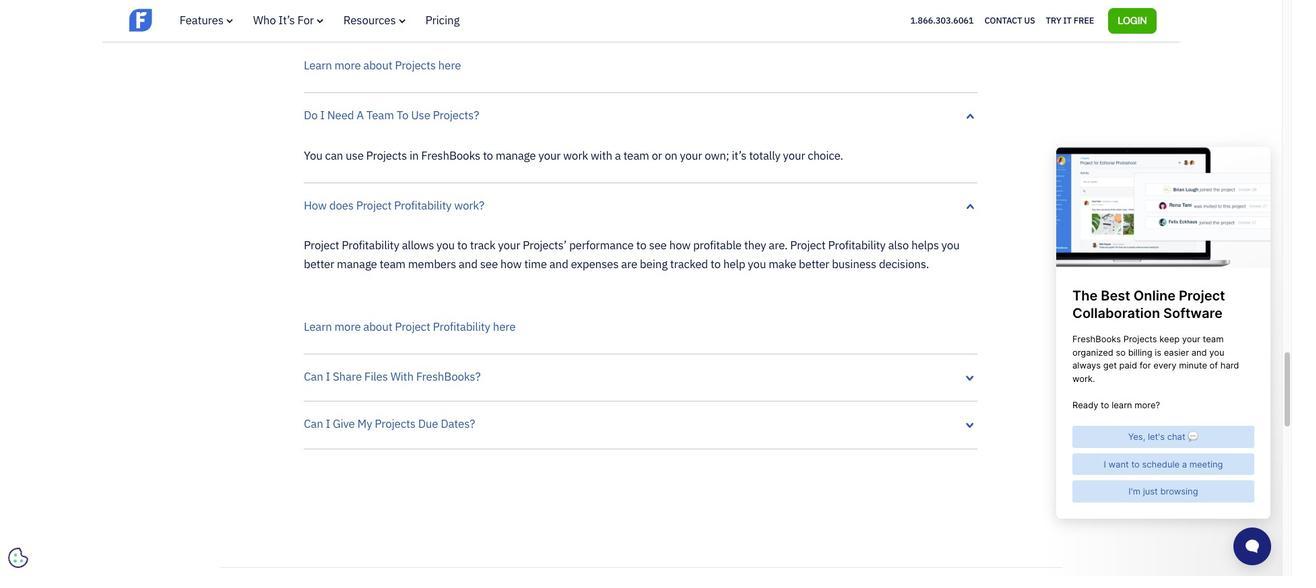Task type: locate. For each thing, give the bounding box(es) containing it.
2 horizontal spatial team
[[809, 8, 836, 23]]

all down for at the top right of page
[[931, 8, 943, 23]]

1 vertical spatial a
[[502, 27, 508, 42]]

a left the or on the right top
[[615, 148, 621, 163]]

0 horizontal spatial you
[[304, 148, 323, 163]]

performance
[[569, 238, 634, 253]]

about up files
[[363, 319, 392, 334]]

1 horizontal spatial it's
[[850, 0, 866, 5]]

projects
[[304, 0, 345, 5], [395, 58, 436, 73], [366, 148, 407, 163], [375, 417, 416, 431]]

0 vertical spatial it's
[[850, 0, 866, 5]]

i right do
[[320, 108, 325, 123]]

learn
[[304, 58, 332, 73], [304, 319, 332, 334]]

for
[[297, 13, 314, 28]]

a
[[366, 0, 372, 5], [502, 27, 508, 42], [615, 148, 621, 163]]

use
[[411, 108, 430, 123]]

i
[[320, 108, 325, 123], [326, 369, 330, 384], [326, 417, 330, 431]]

2 more from the top
[[335, 319, 361, 334]]

you right helps
[[942, 238, 960, 253]]

2 horizontal spatial see
[[910, 8, 928, 23]]

0 horizontal spatial how
[[501, 257, 522, 271]]

0 vertical spatial time
[[650, 8, 672, 23]]

with down beyond
[[478, 27, 499, 42]]

0 vertical spatial team
[[624, 148, 649, 163]]

projects?
[[433, 108, 479, 123]]

0 horizontal spatial see
[[480, 257, 498, 271]]

freshbooks right in
[[421, 148, 481, 163]]

0 vertical spatial i
[[320, 108, 325, 123]]

members down account.
[[839, 8, 886, 23]]

how
[[669, 238, 691, 253], [501, 257, 522, 271]]

1 vertical spatial team
[[380, 257, 406, 271]]

1 horizontal spatial members
[[839, 8, 886, 23]]

expenses
[[370, 27, 418, 42]]

try it free link
[[1046, 12, 1094, 29]]

your down way on the top left of the page
[[408, 8, 430, 23]]

0 vertical spatial members
[[635, 0, 683, 5]]

and down helpful on the right of page
[[889, 8, 908, 23]]

0 vertical spatial learn
[[304, 58, 332, 73]]

beyond
[[470, 8, 507, 23]]

also inside project profitability allows you to track your projects' performance to see how profitable they are. project profitability also helps you better manage team members and see how time and expenses are being tracked to help you make better business decisions.
[[888, 238, 909, 253]]

who it's for link
[[253, 13, 323, 28]]

0 horizontal spatial freshbooks
[[421, 148, 481, 163]]

0 horizontal spatial here
[[438, 58, 461, 73]]

can for can i share files with freshbooks?
[[304, 369, 323, 384]]

1 can from the top
[[304, 369, 323, 384]]

0 horizontal spatial manage
[[337, 257, 377, 271]]

with
[[497, 0, 519, 5], [384, 8, 406, 23], [478, 27, 499, 42], [591, 148, 612, 163]]

a up resources
[[366, 0, 372, 5]]

1 vertical spatial i
[[326, 369, 330, 384]]

project down the how
[[304, 238, 339, 253]]

2 vertical spatial i
[[326, 417, 330, 431]]

0 horizontal spatial all
[[635, 8, 647, 23]]

0 horizontal spatial a
[[366, 0, 372, 5]]

a
[[357, 108, 364, 123]]

more for learn more about project profitability here
[[335, 319, 361, 334]]

your up review
[[580, 0, 602, 5]]

0 horizontal spatial it's
[[278, 13, 295, 28]]

freshbooks left account.
[[743, 0, 802, 5]]

your right track
[[498, 238, 520, 253]]

also up decisions.
[[888, 238, 909, 253]]

see down helpful on the right of page
[[910, 8, 928, 23]]

0 vertical spatial tracked
[[675, 8, 713, 23]]

clients up 'associated'
[[433, 8, 468, 23]]

time inside project profitability allows you to track your projects' performance to see how profitable they are. project profitability also helps you better manage team members and see how time and expenses are being tracked to help you make better business decisions.
[[524, 257, 547, 271]]

1 horizontal spatial you
[[558, 8, 577, 23]]

tracked down inside
[[675, 8, 713, 23]]

1 vertical spatial more
[[335, 319, 361, 334]]

can left give
[[304, 417, 323, 431]]

see down track
[[480, 257, 498, 271]]

0 vertical spatial freshbooks
[[743, 0, 802, 5]]

1 vertical spatial how
[[501, 257, 522, 271]]

tracked inside projects are a great way to collaborate with clients and your team members inside your freshbooks account. it's also helpful for communicating with your clients beyond invoices. you can review all time tracked from you and your team members and see all invoices and expenses associated with a specific project.
[[675, 8, 713, 23]]

more up 'share'
[[335, 319, 361, 334]]

projects up communicating
[[304, 0, 345, 5]]

1 horizontal spatial are
[[621, 257, 637, 271]]

great
[[375, 0, 401, 5]]

1 vertical spatial you
[[304, 148, 323, 163]]

can
[[579, 8, 597, 23], [325, 148, 343, 163]]

you down do
[[304, 148, 323, 163]]

about down expenses
[[363, 58, 392, 73]]

can left 'share'
[[304, 369, 323, 384]]

features
[[180, 13, 224, 28]]

and right from
[[762, 8, 781, 23]]

they
[[744, 238, 766, 253]]

time right review
[[650, 8, 672, 23]]

to up work?
[[483, 148, 493, 163]]

my
[[357, 417, 372, 431]]

can
[[304, 369, 323, 384], [304, 417, 323, 431]]

tracked for members
[[675, 8, 713, 23]]

you right from
[[742, 8, 760, 23]]

your
[[580, 0, 602, 5], [718, 0, 740, 5], [408, 8, 430, 23], [784, 8, 806, 23], [539, 148, 561, 163], [680, 148, 702, 163], [783, 148, 805, 163], [498, 238, 520, 253]]

freshbooks?
[[416, 369, 481, 384]]

1 vertical spatial learn
[[304, 319, 332, 334]]

way
[[403, 0, 423, 5]]

0 horizontal spatial are
[[347, 0, 363, 5]]

to right way on the top left of the page
[[426, 0, 436, 5]]

are up communicating
[[347, 0, 363, 5]]

2 horizontal spatial a
[[615, 148, 621, 163]]

it's
[[850, 0, 866, 5], [278, 13, 295, 28]]

0 horizontal spatial team
[[380, 257, 406, 271]]

also left helpful on the right of page
[[869, 0, 890, 5]]

1 horizontal spatial a
[[502, 27, 508, 42]]

are.
[[769, 238, 788, 253]]

can left use
[[325, 148, 343, 163]]

more down invoices
[[335, 58, 361, 73]]

1 horizontal spatial time
[[650, 8, 672, 23]]

2 vertical spatial a
[[615, 148, 621, 163]]

1 vertical spatial it's
[[278, 13, 295, 28]]

1 vertical spatial tracked
[[670, 257, 708, 271]]

tracked down profitable on the right of page
[[670, 257, 708, 271]]

0 vertical spatial about
[[363, 58, 392, 73]]

are left the being
[[621, 257, 637, 271]]

you down they at right
[[748, 257, 766, 271]]

2 vertical spatial team
[[366, 108, 394, 123]]

manage down does
[[337, 257, 377, 271]]

members
[[635, 0, 683, 5], [839, 8, 886, 23]]

1 horizontal spatial all
[[931, 8, 943, 23]]

2 can from the top
[[304, 417, 323, 431]]

project
[[356, 198, 392, 213], [304, 238, 339, 253], [790, 238, 826, 253], [395, 319, 430, 334]]

0 vertical spatial are
[[347, 0, 363, 5]]

profitability down the how does project profitability work?
[[342, 238, 399, 253]]

2 better from the left
[[799, 257, 830, 271]]

1 vertical spatial freshbooks
[[421, 148, 481, 163]]

for
[[930, 0, 943, 5]]

helpful
[[892, 0, 927, 5]]

invoices
[[304, 27, 346, 42]]

learn for learn more about projects here
[[304, 58, 332, 73]]

i left give
[[326, 417, 330, 431]]

0 vertical spatial clients
[[522, 0, 556, 5]]

allows
[[402, 238, 434, 253]]

about for projects
[[363, 58, 392, 73]]

help
[[723, 257, 745, 271]]

1 horizontal spatial can
[[579, 8, 597, 23]]

choice.
[[808, 148, 843, 163]]

profitability
[[394, 198, 452, 213], [342, 238, 399, 253], [828, 238, 886, 253], [433, 319, 490, 334]]

1 horizontal spatial manage
[[496, 148, 536, 163]]

i for need
[[320, 108, 325, 123]]

contact us link
[[985, 12, 1035, 29]]

your up from
[[718, 0, 740, 5]]

members
[[408, 257, 456, 271]]

better down the how
[[304, 257, 334, 271]]

you inside projects are a great way to collaborate with clients and your team members inside your freshbooks account. it's also helpful for communicating with your clients beyond invoices. you can review all time tracked from you and your team members and see all invoices and expenses associated with a specific project.
[[558, 8, 577, 23]]

helps
[[912, 238, 939, 253]]

you can use projects in freshbooks to manage your work with a team or on your own; it's totally your choice.
[[304, 148, 843, 163]]

use
[[346, 148, 364, 163]]

1 vertical spatial time
[[524, 257, 547, 271]]

1 vertical spatial clients
[[433, 8, 468, 23]]

also inside projects are a great way to collaborate with clients and your team members inside your freshbooks account. it's also helpful for communicating with your clients beyond invoices. you can review all time tracked from you and your team members and see all invoices and expenses associated with a specific project.
[[869, 0, 890, 5]]

team down account.
[[809, 8, 836, 23]]

0 vertical spatial also
[[869, 0, 890, 5]]

you inside projects are a great way to collaborate with clients and your team members inside your freshbooks account. it's also helpful for communicating with your clients beyond invoices. you can review all time tracked from you and your team members and see all invoices and expenses associated with a specific project.
[[742, 8, 760, 23]]

1 vertical spatial see
[[649, 238, 667, 253]]

team up review
[[605, 0, 633, 5]]

0 vertical spatial how
[[669, 238, 691, 253]]

resources
[[343, 13, 396, 28]]

0 vertical spatial more
[[335, 58, 361, 73]]

members left inside
[[635, 0, 683, 5]]

0 vertical spatial manage
[[496, 148, 536, 163]]

in
[[410, 148, 419, 163]]

learn more about project profitability here
[[304, 319, 516, 334]]

profitability up allows on the left top
[[394, 198, 452, 213]]

a down beyond
[[502, 27, 508, 42]]

1 horizontal spatial better
[[799, 257, 830, 271]]

your inside project profitability allows you to track your projects' performance to see how profitable they are. project profitability also helps you better manage team members and see how time and expenses are being tracked to help you make better business decisions.
[[498, 238, 520, 253]]

team left the or on the right top
[[624, 148, 649, 163]]

who
[[253, 13, 276, 28]]

team down allows on the left top
[[380, 257, 406, 271]]

can up project.
[[579, 8, 597, 23]]

all right review
[[635, 8, 647, 23]]

and
[[559, 0, 578, 5], [762, 8, 781, 23], [889, 8, 908, 23], [349, 27, 368, 42], [459, 257, 478, 271], [550, 257, 568, 271]]

tracked inside project profitability allows you to track your projects' performance to see how profitable they are. project profitability also helps you better manage team members and see how time and expenses are being tracked to help you make better business decisions.
[[670, 257, 708, 271]]

see inside projects are a great way to collaborate with clients and your team members inside your freshbooks account. it's also helpful for communicating with your clients beyond invoices. you can review all time tracked from you and your team members and see all invoices and expenses associated with a specific project.
[[910, 8, 928, 23]]

project up with
[[395, 319, 430, 334]]

1 more from the top
[[335, 58, 361, 73]]

projects are a great way to collaborate with clients and your team members inside your freshbooks account. it's also helpful for communicating with your clients beyond invoices. you can review all time tracked from you and your team members and see all invoices and expenses associated with a specific project.
[[304, 0, 943, 42]]

1 vertical spatial also
[[888, 238, 909, 253]]

projects inside projects are a great way to collaborate with clients and your team members inside your freshbooks account. it's also helpful for communicating with your clients beyond invoices. you can review all time tracked from you and your team members and see all invoices and expenses associated with a specific project.
[[304, 0, 345, 5]]

to
[[426, 0, 436, 5], [483, 148, 493, 163], [457, 238, 468, 253], [636, 238, 647, 253], [711, 257, 721, 271]]

1 vertical spatial can
[[304, 417, 323, 431]]

1 vertical spatial are
[[621, 257, 637, 271]]

0 horizontal spatial better
[[304, 257, 334, 271]]

to up the being
[[636, 238, 647, 253]]

own;
[[705, 148, 729, 163]]

1.866.303.6061
[[910, 15, 974, 26]]

and down 'projects'' at the top left of the page
[[550, 257, 568, 271]]

clients up invoices.
[[522, 0, 556, 5]]

it's left for
[[278, 13, 295, 28]]

profitability up freshbooks?
[[433, 319, 490, 334]]

better
[[304, 257, 334, 271], [799, 257, 830, 271]]

i left 'share'
[[326, 369, 330, 384]]

2 learn from the top
[[304, 319, 332, 334]]

about for project
[[363, 319, 392, 334]]

track
[[470, 238, 496, 253]]

0 vertical spatial here
[[438, 58, 461, 73]]

0 vertical spatial can
[[304, 369, 323, 384]]

0 horizontal spatial members
[[635, 0, 683, 5]]

1 vertical spatial about
[[363, 319, 392, 334]]

tracked
[[675, 8, 713, 23], [670, 257, 708, 271]]

team right a
[[366, 108, 394, 123]]

see
[[910, 8, 928, 23], [649, 238, 667, 253], [480, 257, 498, 271]]

learn more about projects here link
[[304, 58, 461, 73]]

you up project.
[[558, 8, 577, 23]]

all
[[635, 8, 647, 23], [931, 8, 943, 23]]

1 horizontal spatial freshbooks
[[743, 0, 802, 5]]

invoices.
[[510, 8, 555, 23]]

time
[[650, 8, 672, 23], [524, 257, 547, 271]]

clients
[[522, 0, 556, 5], [433, 8, 468, 23]]

project right does
[[356, 198, 392, 213]]

1.866.303.6061 link
[[910, 15, 974, 26]]

to inside projects are a great way to collaborate with clients and your team members inside your freshbooks account. it's also helpful for communicating with your clients beyond invoices. you can review all time tracked from you and your team members and see all invoices and expenses associated with a specific project.
[[426, 0, 436, 5]]

cookie preferences image
[[8, 548, 28, 568]]

0 horizontal spatial can
[[325, 148, 343, 163]]

0 horizontal spatial team
[[366, 108, 394, 123]]

it's right account.
[[850, 0, 866, 5]]

also
[[869, 0, 890, 5], [888, 238, 909, 253]]

0 horizontal spatial time
[[524, 257, 547, 271]]

contact
[[985, 15, 1022, 26]]

1 all from the left
[[635, 8, 647, 23]]

1 about from the top
[[363, 58, 392, 73]]

how does project profitability work?
[[304, 198, 484, 213]]

try
[[1046, 15, 1062, 26]]

share
[[333, 369, 362, 384]]

time down 'projects'' at the top left of the page
[[524, 257, 547, 271]]

2 about from the top
[[363, 319, 392, 334]]

login
[[1118, 14, 1147, 26]]

project profitability allows you to track your projects' performance to see how profitable they are. project profitability also helps you better manage team members and see how time and expenses are being tracked to help you make better business decisions.
[[304, 238, 960, 271]]

i for give
[[326, 417, 330, 431]]

1 vertical spatial manage
[[337, 257, 377, 271]]

0 vertical spatial see
[[910, 8, 928, 23]]

tracked for profitable
[[670, 257, 708, 271]]

manage left work on the left
[[496, 148, 536, 163]]

better right make
[[799, 257, 830, 271]]

1 horizontal spatial how
[[669, 238, 691, 253]]

learn more about project profitability here link
[[304, 319, 516, 334]]

1 learn from the top
[[304, 58, 332, 73]]

0 vertical spatial you
[[558, 8, 577, 23]]

1 horizontal spatial here
[[493, 319, 516, 334]]

profitable
[[693, 238, 742, 253]]

1 horizontal spatial team
[[605, 0, 633, 5]]

work
[[563, 148, 588, 163]]

see up the being
[[649, 238, 667, 253]]

0 vertical spatial can
[[579, 8, 597, 23]]

0 vertical spatial team
[[605, 0, 633, 5]]



Task type: describe. For each thing, give the bounding box(es) containing it.
1 horizontal spatial see
[[649, 238, 667, 253]]

pricing link
[[426, 13, 460, 28]]

project right are.
[[790, 238, 826, 253]]

1 vertical spatial here
[[493, 319, 516, 334]]

1 vertical spatial members
[[839, 8, 886, 23]]

learn for learn more about project profitability here
[[304, 319, 332, 334]]

more for learn more about projects here
[[335, 58, 361, 73]]

from
[[715, 8, 739, 23]]

with up beyond
[[497, 0, 519, 5]]

business
[[832, 257, 877, 271]]

and down communicating
[[349, 27, 368, 42]]

are inside project profitability allows you to track your projects' performance to see how profitable they are. project profitability also helps you better manage team members and see how time and expenses are being tracked to help you make better business decisions.
[[621, 257, 637, 271]]

projects down expenses
[[395, 58, 436, 73]]

give
[[333, 417, 355, 431]]

make
[[769, 257, 796, 271]]

dates?
[[441, 417, 475, 431]]

team inside project profitability allows you to track your projects' performance to see how profitable they are. project profitability also helps you better manage team members and see how time and expenses are being tracked to help you make better business decisions.
[[380, 257, 406, 271]]

with down great
[[384, 8, 406, 23]]

free
[[1074, 15, 1094, 26]]

do i need a team to use projects?
[[304, 108, 479, 123]]

files
[[364, 369, 388, 384]]

how
[[304, 198, 327, 213]]

2 vertical spatial see
[[480, 257, 498, 271]]

pricing
[[426, 13, 460, 28]]

cookie consent banner dialog
[[10, 410, 212, 566]]

on
[[665, 148, 678, 163]]

can i share files with freshbooks?
[[304, 369, 481, 384]]

try it free
[[1046, 15, 1094, 26]]

specific
[[510, 27, 549, 42]]

to down profitable on the right of page
[[711, 257, 721, 271]]

1 horizontal spatial clients
[[522, 0, 556, 5]]

communicating
[[304, 8, 381, 23]]

projects left in
[[366, 148, 407, 163]]

1 vertical spatial team
[[809, 8, 836, 23]]

1 vertical spatial can
[[325, 148, 343, 163]]

associated
[[421, 27, 475, 42]]

collaborate
[[438, 0, 495, 5]]

it's inside projects are a great way to collaborate with clients and your team members inside your freshbooks account. it's also helpful for communicating with your clients beyond invoices. you can review all time tracked from you and your team members and see all invoices and expenses associated with a specific project.
[[850, 0, 866, 5]]

can for can i give my projects due dates?
[[304, 417, 323, 431]]

0 horizontal spatial clients
[[433, 8, 468, 23]]

features link
[[180, 13, 233, 28]]

it
[[1064, 15, 1072, 26]]

expenses
[[571, 257, 619, 271]]

are inside projects are a great way to collaborate with clients and your team members inside your freshbooks account. it's also helpful for communicating with your clients beyond invoices. you can review all time tracked from you and your team members and see all invoices and expenses associated with a specific project.
[[347, 0, 363, 5]]

inside
[[685, 0, 715, 5]]

time inside projects are a great way to collaborate with clients and your team members inside your freshbooks account. it's also helpful for communicating with your clients beyond invoices. you can review all time tracked from you and your team members and see all invoices and expenses associated with a specific project.
[[650, 8, 672, 23]]

does
[[329, 198, 354, 213]]

profitability up business
[[828, 238, 886, 253]]

review
[[600, 8, 633, 23]]

to left track
[[457, 238, 468, 253]]

manage inside project profitability allows you to track your projects' performance to see how profitable they are. project profitability also helps you better manage team members and see how time and expenses are being tracked to help you make better business decisions.
[[337, 257, 377, 271]]

need
[[327, 108, 354, 123]]

0 vertical spatial a
[[366, 0, 372, 5]]

can i give my projects due dates?
[[304, 417, 475, 431]]

us
[[1024, 15, 1035, 26]]

or
[[652, 148, 662, 163]]

projects right "my"
[[375, 417, 416, 431]]

being
[[640, 257, 668, 271]]

and up project.
[[559, 0, 578, 5]]

1 horizontal spatial team
[[624, 148, 649, 163]]

freshbooks logo image
[[129, 7, 233, 33]]

you up members
[[437, 238, 455, 253]]

i for share
[[326, 369, 330, 384]]

1 better from the left
[[304, 257, 334, 271]]

account.
[[804, 0, 847, 5]]

totally
[[749, 148, 781, 163]]

contact us
[[985, 15, 1035, 26]]

learn more about projects here
[[304, 58, 461, 73]]

decisions.
[[879, 257, 929, 271]]

login link
[[1109, 8, 1157, 34]]

can inside projects are a great way to collaborate with clients and your team members inside your freshbooks account. it's also helpful for communicating with your clients beyond invoices. you can review all time tracked from you and your team members and see all invoices and expenses associated with a specific project.
[[579, 8, 597, 23]]

projects'
[[523, 238, 567, 253]]

who it's for
[[253, 13, 314, 28]]

to
[[397, 108, 409, 123]]

with right work on the left
[[591, 148, 612, 163]]

your down account.
[[784, 8, 806, 23]]

your right totally
[[783, 148, 805, 163]]

freshbooks inside projects are a great way to collaborate with clients and your team members inside your freshbooks account. it's also helpful for communicating with your clients beyond invoices. you can review all time tracked from you and your team members and see all invoices and expenses associated with a specific project.
[[743, 0, 802, 5]]

project.
[[551, 27, 590, 42]]

do
[[304, 108, 318, 123]]

work?
[[454, 198, 484, 213]]

and down track
[[459, 257, 478, 271]]

resources link
[[343, 13, 405, 28]]

2 all from the left
[[931, 8, 943, 23]]

your right the on
[[680, 148, 702, 163]]

it's
[[732, 148, 747, 163]]

your left work on the left
[[539, 148, 561, 163]]

with
[[391, 369, 414, 384]]

due
[[418, 417, 438, 431]]



Task type: vqa. For each thing, say whether or not it's contained in the screenshot.
capped
no



